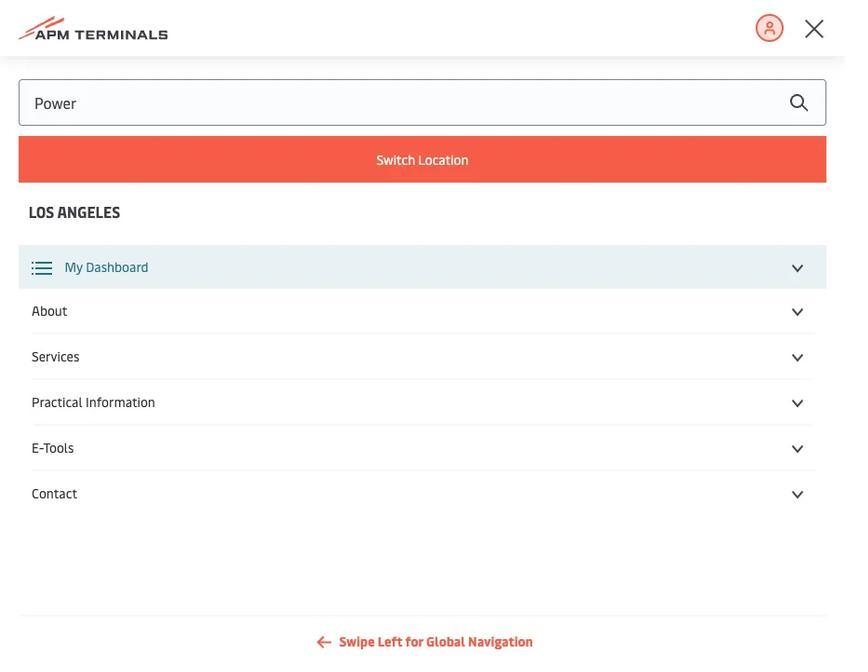 Task type: locate. For each thing, give the bounding box(es) containing it.
571- down "apmt"
[[115, 378, 143, 399]]

Global search search field
[[19, 79, 827, 126]]

571-
[[112, 355, 139, 375], [115, 378, 143, 399]]

my dashboard button
[[32, 258, 814, 276]]

angeles
[[67, 61, 114, 78], [57, 201, 120, 221]]

about button
[[32, 302, 814, 320]]

e-
[[32, 439, 43, 456]]

1 vertical spatial (704)
[[77, 378, 112, 399]]

boulevard
[[148, 262, 215, 282]]

tel: +1 (704) 571-apmt (2768) fax: +1 (704) 571-4849
[[30, 355, 225, 399]]

los down us
[[29, 201, 54, 221]]

+1 right tel: on the left of page
[[56, 355, 70, 375]]

0 vertical spatial los
[[44, 61, 64, 78]]

0 vertical spatial +1
[[56, 355, 70, 375]]

switch location button
[[19, 136, 827, 183]]

left
[[378, 633, 403, 650]]

+1
[[56, 355, 70, 375], [60, 378, 74, 399]]

charlotte,
[[30, 285, 96, 306]]

amrpayables@apmterminals.com link
[[74, 485, 310, 506]]

1 vertical spatial email:
[[30, 593, 70, 613]]

0 vertical spatial email:
[[30, 485, 70, 506]]

tools
[[43, 439, 74, 456]]

arrowpoint
[[69, 262, 144, 282]]

location
[[419, 150, 469, 168]]

1 vertical spatial +1
[[60, 378, 74, 399]]

los angeles link right the '<'
[[44, 61, 114, 78]]

angeles right the '<'
[[67, 61, 114, 78]]

nc
[[99, 285, 118, 306]]

0 vertical spatial angeles
[[67, 61, 114, 78]]

1 email: from the top
[[30, 485, 70, 506]]

email: for email: amraccountsreceivable@apmterminals.com
[[30, 593, 70, 613]]

(704)
[[74, 355, 108, 375], [77, 378, 112, 399]]

apmt
[[139, 355, 179, 375]]

usa
[[30, 308, 57, 329]]

+1 right fax:
[[60, 378, 74, 399]]

services
[[32, 347, 80, 365]]

e-tools button
[[32, 439, 814, 456]]

email:
[[30, 485, 70, 506], [30, 593, 70, 613]]

los angeles link
[[44, 61, 114, 78], [0, 200, 149, 223]]

571- up information
[[112, 355, 139, 375]]

9300
[[30, 262, 66, 282]]

navigation
[[469, 633, 533, 650]]

los right the '<'
[[44, 61, 64, 78]]

email: amrpayables@apmterminals.com
[[30, 485, 310, 506]]

accounts
[[30, 424, 167, 470]]

2 email: from the top
[[30, 593, 70, 613]]

us
[[30, 117, 95, 191]]

amrpayables@apmterminals.com
[[74, 485, 310, 506]]

(704) up practical information
[[74, 355, 108, 375]]

los
[[44, 61, 64, 78], [29, 201, 54, 221]]

practical information
[[32, 393, 155, 411]]

swipe
[[340, 633, 375, 650]]

(704) down services at the bottom of page
[[77, 378, 112, 399]]

0 vertical spatial (704)
[[74, 355, 108, 375]]

my
[[65, 258, 83, 276]]

1 vertical spatial los angeles link
[[0, 200, 149, 223]]

email: for email: amrpayables@apmterminals.com
[[30, 485, 70, 506]]

los angeles link up the my
[[0, 200, 149, 223]]

0 vertical spatial 571-
[[112, 355, 139, 375]]

contact button
[[32, 484, 814, 502]]

angeles up the my
[[57, 201, 120, 221]]

fax:
[[30, 378, 56, 399]]



Task type: describe. For each thing, give the bounding box(es) containing it.
practical information button
[[32, 393, 814, 411]]

1 vertical spatial los
[[29, 201, 54, 221]]

1 vertical spatial angeles
[[57, 201, 120, 221]]

us regional office
[[30, 117, 471, 191]]

global
[[427, 633, 466, 650]]

amraccountsreceivable@apmterminals.com
[[74, 593, 386, 613]]

practical
[[32, 393, 82, 411]]

switch location
[[377, 150, 469, 168]]

los angeles
[[29, 201, 120, 221]]

(2768)
[[182, 355, 225, 375]]

contact
[[32, 484, 77, 502]]

office
[[329, 117, 471, 191]]

my dashboard
[[61, 258, 149, 276]]

email: amraccountsreceivable@apmterminals.com
[[30, 593, 386, 613]]

accounts payable
[[30, 424, 292, 470]]

1 vertical spatial 571-
[[115, 378, 143, 399]]

tel:
[[30, 355, 52, 375]]

< los angeles
[[34, 61, 114, 78]]

4849
[[143, 378, 179, 399]]

regional
[[108, 117, 315, 191]]

payable
[[176, 424, 292, 470]]

9300 arrowpoint boulevard charlotte, nc 28273 usa
[[30, 262, 215, 329]]

28273
[[121, 285, 163, 306]]

<
[[34, 61, 41, 78]]

e-tools
[[32, 439, 74, 456]]

about
[[32, 302, 67, 320]]

dashboard
[[86, 258, 149, 276]]

information
[[86, 393, 155, 411]]

switch
[[377, 150, 416, 168]]

services button
[[32, 347, 814, 365]]

0 vertical spatial los angeles link
[[44, 61, 114, 78]]

for
[[406, 633, 424, 650]]

amraccountsreceivable@apmterminals.com link
[[74, 593, 386, 613]]

swipe left for global navigation
[[340, 633, 533, 650]]



Task type: vqa. For each thing, say whether or not it's contained in the screenshot.
the topmost LOS
yes



